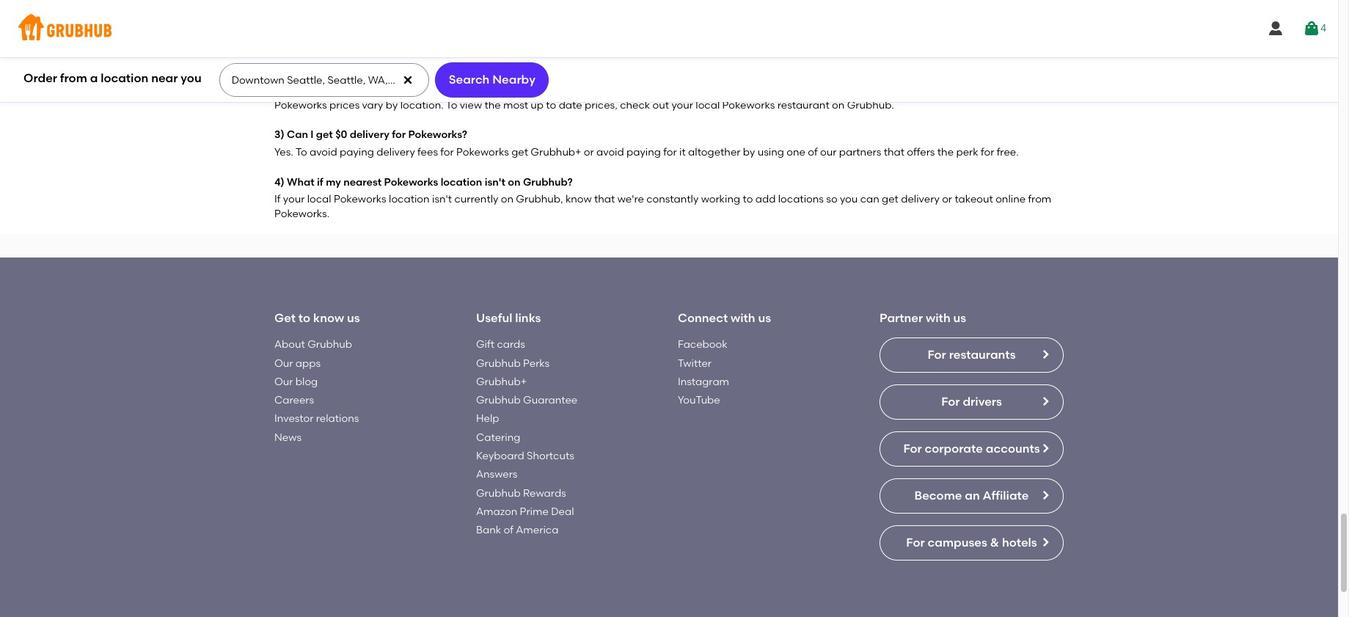 Task type: describe. For each thing, give the bounding box(es) containing it.
0 vertical spatial location
[[101, 71, 149, 85]]

location.
[[401, 99, 444, 111]]

twitter link
[[678, 357, 712, 370]]

news link
[[275, 431, 302, 444]]

investor
[[275, 413, 314, 425]]

pokeworks up using
[[723, 99, 775, 111]]

hotels
[[1003, 536, 1038, 550]]

2 vertical spatial to
[[299, 311, 311, 325]]

for for for campuses & hotels
[[907, 536, 925, 550]]

0 vertical spatial offers
[[343, 52, 371, 64]]

guarantee
[[523, 394, 578, 407]]

to inside 4) what if my nearest pokeworks location isn't on grubhub? if your local pokeworks location isn't currently on grubhub, know that we're constantly working to add locations so you can get delivery or takeout online from pokeworks.
[[743, 193, 753, 206]]

online.
[[675, 52, 707, 64]]

prices,
[[585, 99, 618, 111]]

altogether
[[689, 146, 741, 159]]

2) how much do popular pokeworks menu items cost? pokeworks prices vary by location. to view the most up to date prices, check out your local pokeworks restaurant on grubhub.
[[275, 82, 895, 111]]

us for connect with us
[[759, 311, 771, 325]]

pokeworks?
[[408, 129, 468, 141]]

working
[[701, 193, 741, 206]]

answers
[[476, 469, 518, 481]]

partner
[[880, 311, 924, 325]]

1 vertical spatial location
[[441, 176, 482, 188]]

search nearby
[[449, 73, 536, 87]]

or inside 3) can i get $0 delivery for pokeworks? yes. to avoid paying delivery fees for pokeworks get grubhub+ or avoid paying for it altogether by using one of our partners that offers the perk for free.
[[584, 146, 594, 159]]

a
[[90, 71, 98, 85]]

much
[[312, 82, 340, 94]]

0 horizontal spatial you
[[181, 71, 202, 85]]

one
[[787, 146, 806, 159]]

connect
[[678, 311, 728, 325]]

0 vertical spatial isn't
[[485, 176, 506, 188]]

grubhub+ link
[[476, 376, 527, 388]]

delivery left fees
[[377, 146, 415, 159]]

vary
[[362, 99, 384, 111]]

to inside 2) how much do popular pokeworks menu items cost? pokeworks prices vary by location. to view the most up to date prices, check out your local pokeworks restaurant on grubhub.
[[546, 99, 557, 111]]

order
[[541, 52, 568, 64]]

grubhub.
[[848, 99, 895, 111]]

twitter
[[678, 357, 712, 370]]

get to know us
[[275, 311, 360, 325]]

0 horizontal spatial from
[[60, 71, 87, 85]]

0 horizontal spatial know
[[313, 311, 344, 325]]

for campuses & hotels link
[[880, 526, 1064, 561]]

to inside 3) can i get $0 delivery for pokeworks? yes. to avoid paying delivery fees for pokeworks get grubhub+ or avoid paying for it altogether by using one of our partners that offers the perk for free.
[[296, 146, 307, 159]]

up
[[531, 99, 544, 111]]

us for partner with us
[[954, 311, 967, 325]]

pokeworks down nearest at the top
[[334, 193, 387, 206]]

1 horizontal spatial location
[[389, 193, 430, 206]]

i
[[311, 129, 314, 141]]

2 avoid from the left
[[597, 146, 624, 159]]

so inside 4) what if my nearest pokeworks location isn't on grubhub? if your local pokeworks location isn't currently on grubhub, know that we're constantly working to add locations so you can get delivery or takeout online from pokeworks.
[[827, 193, 838, 206]]

how
[[287, 82, 309, 94]]

your for order
[[585, 52, 606, 64]]

america
[[516, 524, 559, 537]]

right image for for campuses & hotels
[[1040, 537, 1052, 549]]

for right fees
[[441, 146, 454, 159]]

or inside 4) what if my nearest pokeworks location isn't on grubhub? if your local pokeworks location isn't currently on grubhub, know that we're constantly working to add locations so you can get delivery or takeout online from pokeworks.
[[943, 193, 953, 206]]

1 horizontal spatial you
[[499, 52, 517, 64]]

careers link
[[275, 394, 314, 407]]

order from a location near you
[[23, 71, 202, 85]]

news
[[275, 431, 302, 444]]

items
[[488, 82, 515, 94]]

help link
[[476, 413, 500, 425]]

order
[[23, 71, 57, 85]]

for campuses & hotels
[[907, 536, 1038, 550]]

for for for corporate accounts
[[904, 442, 922, 456]]

date
[[559, 99, 583, 111]]

1 vertical spatial on
[[508, 176, 521, 188]]

pokeworks down how
[[275, 99, 327, 111]]

grubhub up much
[[296, 52, 341, 64]]

right image for become an affiliate
[[1040, 490, 1052, 502]]

catering
[[476, 431, 521, 444]]

0 horizontal spatial isn't
[[432, 193, 452, 206]]

1 us from the left
[[347, 311, 360, 325]]

right image
[[1040, 349, 1052, 361]]

for down the location.
[[392, 129, 406, 141]]

menu
[[457, 82, 485, 94]]

2 paying from the left
[[627, 146, 661, 159]]

facebook twitter instagram youtube
[[678, 339, 730, 407]]

&
[[991, 536, 1000, 550]]

0 horizontal spatial so
[[486, 52, 497, 64]]

accounts
[[986, 442, 1041, 456]]

check
[[620, 99, 651, 111]]

yes, grubhub offers delivery for pokeworks so you can order all your favorite food online.
[[275, 52, 707, 64]]

gift
[[476, 339, 495, 351]]

2 our from the top
[[275, 376, 293, 388]]

by inside 3) can i get $0 delivery for pokeworks? yes. to avoid paying delivery fees for pokeworks get grubhub+ or avoid paying for it altogether by using one of our partners that offers the perk for free.
[[743, 146, 756, 159]]

for restaurants link
[[880, 338, 1064, 373]]

we're
[[618, 193, 644, 206]]

pokeworks up the search
[[430, 52, 483, 64]]

yes,
[[275, 52, 294, 64]]

for for for restaurants
[[928, 348, 947, 362]]

blog
[[296, 376, 318, 388]]

investor relations link
[[275, 413, 359, 425]]

restaurant
[[778, 99, 830, 111]]

deal
[[551, 506, 574, 518]]

of inside gift cards grubhub perks grubhub+ grubhub guarantee help catering keyboard shortcuts answers grubhub rewards amazon prime deal bank of america
[[504, 524, 514, 537]]

instagram
[[678, 376, 730, 388]]

for left it
[[664, 146, 677, 159]]

our blog link
[[275, 376, 318, 388]]

takeout
[[955, 193, 994, 206]]

useful links
[[476, 311, 541, 325]]

partners
[[840, 146, 882, 159]]

4 button
[[1304, 15, 1327, 42]]

our apps link
[[275, 357, 321, 370]]

for drivers link
[[880, 385, 1064, 420]]

right image for for drivers
[[1040, 396, 1052, 408]]

$0
[[336, 129, 347, 141]]

3) can i get $0 delivery for pokeworks? yes. to avoid paying delivery fees for pokeworks get grubhub+ or avoid paying for it altogether by using one of our partners that offers the perk for free.
[[275, 129, 1019, 159]]

partner with us
[[880, 311, 967, 325]]

4
[[1321, 22, 1327, 34]]

catering link
[[476, 431, 521, 444]]

useful
[[476, 311, 513, 325]]

search
[[449, 73, 490, 87]]

right image for for corporate accounts
[[1040, 443, 1052, 455]]



Task type: locate. For each thing, give the bounding box(es) containing it.
1 vertical spatial grubhub+
[[476, 376, 527, 388]]

1 avoid from the left
[[310, 146, 337, 159]]

grubhub down answers
[[476, 487, 521, 500]]

1 vertical spatial or
[[943, 193, 953, 206]]

1 horizontal spatial or
[[943, 193, 953, 206]]

0 vertical spatial to
[[546, 99, 557, 111]]

your for grubhub?
[[283, 193, 305, 206]]

grubhub+ inside gift cards grubhub perks grubhub+ grubhub guarantee help catering keyboard shortcuts answers grubhub rewards amazon prime deal bank of america
[[476, 376, 527, 388]]

delivery right $0
[[350, 129, 390, 141]]

grubhub down gift cards link
[[476, 357, 521, 370]]

1 vertical spatial from
[[1029, 193, 1052, 206]]

from left a
[[60, 71, 87, 85]]

your inside 2) how much do popular pokeworks menu items cost? pokeworks prices vary by location. to view the most up to date prices, check out your local pokeworks restaurant on grubhub.
[[672, 99, 694, 111]]

offers up "do"
[[343, 52, 371, 64]]

svg image
[[1268, 20, 1285, 37], [1304, 20, 1321, 37], [402, 74, 414, 86]]

1 horizontal spatial paying
[[627, 146, 661, 159]]

us up about grubhub link
[[347, 311, 360, 325]]

0 vertical spatial the
[[485, 99, 501, 111]]

can
[[287, 129, 308, 141]]

bank
[[476, 524, 501, 537]]

2 horizontal spatial us
[[954, 311, 967, 325]]

2 vertical spatial get
[[882, 193, 899, 206]]

can down partners
[[861, 193, 880, 206]]

1 horizontal spatial by
[[743, 146, 756, 159]]

0 horizontal spatial by
[[386, 99, 398, 111]]

for down partner with us
[[928, 348, 947, 362]]

4 right image from the top
[[1040, 537, 1052, 549]]

our
[[275, 357, 293, 370], [275, 376, 293, 388]]

shortcuts
[[527, 450, 575, 462]]

right image inside for corporate accounts link
[[1040, 443, 1052, 455]]

on
[[832, 99, 845, 111], [508, 176, 521, 188], [501, 193, 514, 206]]

it
[[680, 146, 686, 159]]

1 with from the left
[[731, 311, 756, 325]]

your right the 'out'
[[672, 99, 694, 111]]

1 horizontal spatial avoid
[[597, 146, 624, 159]]

delivery inside 4) what if my nearest pokeworks location isn't on grubhub? if your local pokeworks location isn't currently on grubhub, know that we're constantly working to add locations so you can get delivery or takeout online from pokeworks.
[[902, 193, 940, 206]]

youtube
[[678, 394, 721, 407]]

0 vertical spatial to
[[446, 99, 458, 111]]

0 horizontal spatial paying
[[340, 146, 374, 159]]

1 horizontal spatial with
[[926, 311, 951, 325]]

you
[[499, 52, 517, 64], [181, 71, 202, 85], [840, 193, 858, 206]]

0 vertical spatial or
[[584, 146, 594, 159]]

so right locations
[[827, 193, 838, 206]]

prime
[[520, 506, 549, 518]]

right image inside for drivers link
[[1040, 396, 1052, 408]]

1 horizontal spatial your
[[585, 52, 606, 64]]

can inside 4) what if my nearest pokeworks location isn't on grubhub? if your local pokeworks location isn't currently on grubhub, know that we're constantly working to add locations so you can get delivery or takeout online from pokeworks.
[[861, 193, 880, 206]]

1 paying from the left
[[340, 146, 374, 159]]

by left using
[[743, 146, 756, 159]]

local inside 4) what if my nearest pokeworks location isn't on grubhub? if your local pokeworks location isn't currently on grubhub, know that we're constantly working to add locations so you can get delivery or takeout online from pokeworks.
[[307, 193, 332, 206]]

grubhub,
[[516, 193, 563, 206]]

0 vertical spatial know
[[566, 193, 592, 206]]

with for connect
[[731, 311, 756, 325]]

nearby
[[493, 73, 536, 87]]

2 horizontal spatial get
[[882, 193, 899, 206]]

links
[[515, 311, 541, 325]]

1 horizontal spatial can
[[861, 193, 880, 206]]

Search Address search field
[[219, 64, 428, 96]]

pokeworks.
[[275, 208, 330, 221]]

right image
[[1040, 396, 1052, 408], [1040, 443, 1052, 455], [1040, 490, 1052, 502], [1040, 537, 1052, 549]]

grubhub inside about grubhub our apps our blog careers investor relations news
[[308, 339, 352, 351]]

relations
[[316, 413, 359, 425]]

local inside 2) how much do popular pokeworks menu items cost? pokeworks prices vary by location. to view the most up to date prices, check out your local pokeworks restaurant on grubhub.
[[696, 99, 720, 111]]

currently
[[455, 193, 499, 206]]

view
[[460, 99, 482, 111]]

0 horizontal spatial us
[[347, 311, 360, 325]]

us up for restaurants
[[954, 311, 967, 325]]

most
[[504, 99, 528, 111]]

0 vertical spatial our
[[275, 357, 293, 370]]

for left campuses
[[907, 536, 925, 550]]

become an affiliate
[[915, 489, 1029, 503]]

offers
[[343, 52, 371, 64], [908, 146, 935, 159]]

so up search nearby
[[486, 52, 497, 64]]

2)
[[275, 82, 284, 94]]

all
[[571, 52, 582, 64]]

amazon prime deal link
[[476, 506, 574, 518]]

0 vertical spatial get
[[316, 129, 333, 141]]

youtube link
[[678, 394, 721, 407]]

you up nearby
[[499, 52, 517, 64]]

bank of america link
[[476, 524, 559, 537]]

the left perk
[[938, 146, 954, 159]]

1 vertical spatial can
[[861, 193, 880, 206]]

location down fees
[[389, 193, 430, 206]]

or left "takeout"
[[943, 193, 953, 206]]

0 vertical spatial from
[[60, 71, 87, 85]]

that inside 3) can i get $0 delivery for pokeworks? yes. to avoid paying delivery fees for pokeworks get grubhub+ or avoid paying for it altogether by using one of our partners that offers the perk for free.
[[884, 146, 905, 159]]

our
[[821, 146, 837, 159]]

about grubhub link
[[275, 339, 352, 351]]

paying left it
[[627, 146, 661, 159]]

for corporate accounts
[[904, 442, 1041, 456]]

do
[[343, 82, 356, 94]]

1 vertical spatial know
[[313, 311, 344, 325]]

popular
[[358, 82, 398, 94]]

to
[[446, 99, 458, 111], [296, 146, 307, 159]]

0 horizontal spatial to
[[299, 311, 311, 325]]

0 horizontal spatial to
[[296, 146, 307, 159]]

an
[[965, 489, 980, 503]]

become
[[915, 489, 963, 503]]

local down if on the top left of the page
[[307, 193, 332, 206]]

svg image inside 4 button
[[1304, 20, 1321, 37]]

the inside 3) can i get $0 delivery for pokeworks? yes. to avoid paying delivery fees for pokeworks get grubhub+ or avoid paying for it altogether by using one of our partners that offers the perk for free.
[[938, 146, 954, 159]]

from right online
[[1029, 193, 1052, 206]]

0 vertical spatial grubhub+
[[531, 146, 582, 159]]

paying
[[340, 146, 374, 159], [627, 146, 661, 159]]

apps
[[296, 357, 321, 370]]

for left the free.
[[981, 146, 995, 159]]

1 vertical spatial local
[[307, 193, 332, 206]]

2 vertical spatial location
[[389, 193, 430, 206]]

0 vertical spatial local
[[696, 99, 720, 111]]

offers left perk
[[908, 146, 935, 159]]

delivery
[[373, 52, 412, 64], [350, 129, 390, 141], [377, 146, 415, 159], [902, 193, 940, 206]]

0 horizontal spatial local
[[307, 193, 332, 206]]

your right all
[[585, 52, 606, 64]]

with for partner
[[926, 311, 951, 325]]

2 horizontal spatial your
[[672, 99, 694, 111]]

prices
[[330, 99, 360, 111]]

that left the we're
[[595, 193, 615, 206]]

that right partners
[[884, 146, 905, 159]]

our up careers
[[275, 376, 293, 388]]

us right connect
[[759, 311, 771, 325]]

online
[[996, 193, 1026, 206]]

get inside 4) what if my nearest pokeworks location isn't on grubhub? if your local pokeworks location isn't currently on grubhub, know that we're constantly working to add locations so you can get delivery or takeout online from pokeworks.
[[882, 193, 899, 206]]

grubhub guarantee link
[[476, 394, 578, 407]]

with right connect
[[731, 311, 756, 325]]

cost?
[[518, 82, 545, 94]]

1 vertical spatial get
[[512, 146, 528, 159]]

1 our from the top
[[275, 357, 293, 370]]

grubhub+
[[531, 146, 582, 159], [476, 376, 527, 388]]

for
[[415, 52, 428, 64], [392, 129, 406, 141], [441, 146, 454, 159], [664, 146, 677, 159], [981, 146, 995, 159]]

gift cards grubhub perks grubhub+ grubhub guarantee help catering keyboard shortcuts answers grubhub rewards amazon prime deal bank of america
[[476, 339, 578, 537]]

1 vertical spatial your
[[672, 99, 694, 111]]

the down items
[[485, 99, 501, 111]]

you right near
[[181, 71, 202, 85]]

can left order
[[520, 52, 539, 64]]

of right bank
[[504, 524, 514, 537]]

0 vertical spatial by
[[386, 99, 398, 111]]

0 horizontal spatial offers
[[343, 52, 371, 64]]

us
[[347, 311, 360, 325], [759, 311, 771, 325], [954, 311, 967, 325]]

2 vertical spatial your
[[283, 193, 305, 206]]

you inside 4) what if my nearest pokeworks location isn't on grubhub? if your local pokeworks location isn't currently on grubhub, know that we're constantly working to add locations so you can get delivery or takeout online from pokeworks.
[[840, 193, 858, 206]]

food
[[649, 52, 672, 64]]

by inside 2) how much do popular pokeworks menu items cost? pokeworks prices vary by location. to view the most up to date prices, check out your local pokeworks restaurant on grubhub.
[[386, 99, 398, 111]]

by right vary
[[386, 99, 398, 111]]

0 horizontal spatial the
[[485, 99, 501, 111]]

2 with from the left
[[926, 311, 951, 325]]

out
[[653, 99, 670, 111]]

1 horizontal spatial us
[[759, 311, 771, 325]]

or down prices,
[[584, 146, 594, 159]]

for left drivers
[[942, 395, 960, 409]]

1 horizontal spatial of
[[808, 146, 818, 159]]

2 vertical spatial on
[[501, 193, 514, 206]]

know down "grubhub?"
[[566, 193, 592, 206]]

grubhub+ down the "grubhub perks" link
[[476, 376, 527, 388]]

know up about grubhub link
[[313, 311, 344, 325]]

about
[[275, 339, 305, 351]]

0 horizontal spatial of
[[504, 524, 514, 537]]

perk
[[957, 146, 979, 159]]

to right up
[[546, 99, 557, 111]]

grubhub up apps
[[308, 339, 352, 351]]

for corporate accounts link
[[880, 432, 1064, 467]]

grubhub+ up "grubhub?"
[[531, 146, 582, 159]]

1 vertical spatial by
[[743, 146, 756, 159]]

keyboard
[[476, 450, 525, 462]]

avoid down i
[[310, 146, 337, 159]]

0 vertical spatial you
[[499, 52, 517, 64]]

to right yes.
[[296, 146, 307, 159]]

grubhub perks link
[[476, 357, 550, 370]]

1 horizontal spatial offers
[[908, 146, 935, 159]]

on right currently
[[501, 193, 514, 206]]

isn't up currently
[[485, 176, 506, 188]]

know inside 4) what if my nearest pokeworks location isn't on grubhub? if your local pokeworks location isn't currently on grubhub, know that we're constantly working to add locations so you can get delivery or takeout online from pokeworks.
[[566, 193, 592, 206]]

2 horizontal spatial svg image
[[1304, 20, 1321, 37]]

1 vertical spatial the
[[938, 146, 954, 159]]

add
[[756, 193, 776, 206]]

help
[[476, 413, 500, 425]]

1 horizontal spatial from
[[1029, 193, 1052, 206]]

1 horizontal spatial so
[[827, 193, 838, 206]]

the
[[485, 99, 501, 111], [938, 146, 954, 159]]

0 horizontal spatial svg image
[[402, 74, 414, 86]]

by
[[386, 99, 398, 111], [743, 146, 756, 159]]

to right the get
[[299, 311, 311, 325]]

0 horizontal spatial can
[[520, 52, 539, 64]]

3 right image from the top
[[1040, 490, 1052, 502]]

1 horizontal spatial that
[[884, 146, 905, 159]]

keyboard shortcuts link
[[476, 450, 575, 462]]

if
[[317, 176, 324, 188]]

to inside 2) how much do popular pokeworks menu items cost? pokeworks prices vary by location. to view the most up to date prices, check out your local pokeworks restaurant on grubhub.
[[446, 99, 458, 111]]

grubhub down grubhub+ link
[[476, 394, 521, 407]]

constantly
[[647, 193, 699, 206]]

1 vertical spatial isn't
[[432, 193, 452, 206]]

1 vertical spatial to
[[296, 146, 307, 159]]

on left grubhub.
[[832, 99, 845, 111]]

so
[[486, 52, 497, 64], [827, 193, 838, 206]]

paying down $0
[[340, 146, 374, 159]]

main navigation navigation
[[0, 0, 1339, 57]]

pokeworks down fees
[[384, 176, 438, 188]]

right image inside the for campuses & hotels link
[[1040, 537, 1052, 549]]

grubhub+ inside 3) can i get $0 delivery for pokeworks? yes. to avoid paying delivery fees for pokeworks get grubhub+ or avoid paying for it altogether by using one of our partners that offers the perk for free.
[[531, 146, 582, 159]]

location right a
[[101, 71, 149, 85]]

from inside 4) what if my nearest pokeworks location isn't on grubhub? if your local pokeworks location isn't currently on grubhub, know that we're constantly working to add locations so you can get delivery or takeout online from pokeworks.
[[1029, 193, 1052, 206]]

to
[[546, 99, 557, 111], [743, 193, 753, 206], [299, 311, 311, 325]]

1 right image from the top
[[1040, 396, 1052, 408]]

using
[[758, 146, 785, 159]]

our down about
[[275, 357, 293, 370]]

1 horizontal spatial get
[[512, 146, 528, 159]]

your inside 4) what if my nearest pokeworks location isn't on grubhub? if your local pokeworks location isn't currently on grubhub, know that we're constantly working to add locations so you can get delivery or takeout online from pokeworks.
[[283, 193, 305, 206]]

1 vertical spatial so
[[827, 193, 838, 206]]

2 horizontal spatial to
[[743, 193, 753, 206]]

right image inside become an affiliate link
[[1040, 490, 1052, 502]]

offers inside 3) can i get $0 delivery for pokeworks? yes. to avoid paying delivery fees for pokeworks get grubhub+ or avoid paying for it altogether by using one of our partners that offers the perk for free.
[[908, 146, 935, 159]]

for left 'corporate'
[[904, 442, 922, 456]]

pokeworks up currently
[[457, 146, 509, 159]]

1 horizontal spatial svg image
[[1268, 20, 1285, 37]]

0 vertical spatial that
[[884, 146, 905, 159]]

1 vertical spatial offers
[[908, 146, 935, 159]]

0 vertical spatial your
[[585, 52, 606, 64]]

1 vertical spatial to
[[743, 193, 753, 206]]

2 us from the left
[[759, 311, 771, 325]]

rewards
[[523, 487, 566, 500]]

0 horizontal spatial that
[[595, 193, 615, 206]]

for for for drivers
[[942, 395, 960, 409]]

the inside 2) how much do popular pokeworks menu items cost? pokeworks prices vary by location. to view the most up to date prices, check out your local pokeworks restaurant on grubhub.
[[485, 99, 501, 111]]

your right if at the top left of page
[[283, 193, 305, 206]]

yes.
[[275, 146, 293, 159]]

that inside 4) what if my nearest pokeworks location isn't on grubhub? if your local pokeworks location isn't currently on grubhub, know that we're constantly working to add locations so you can get delivery or takeout online from pokeworks.
[[595, 193, 615, 206]]

0 horizontal spatial your
[[283, 193, 305, 206]]

for
[[928, 348, 947, 362], [942, 395, 960, 409], [904, 442, 922, 456], [907, 536, 925, 550]]

you right locations
[[840, 193, 858, 206]]

0 vertical spatial on
[[832, 99, 845, 111]]

location up currently
[[441, 176, 482, 188]]

delivery up popular
[[373, 52, 412, 64]]

nearest
[[344, 176, 382, 188]]

for up the location.
[[415, 52, 428, 64]]

1 vertical spatial of
[[504, 524, 514, 537]]

2 horizontal spatial you
[[840, 193, 858, 206]]

isn't left currently
[[432, 193, 452, 206]]

amazon
[[476, 506, 518, 518]]

0 horizontal spatial grubhub+
[[476, 376, 527, 388]]

of left our
[[808, 146, 818, 159]]

to left "view"
[[446, 99, 458, 111]]

1 horizontal spatial local
[[696, 99, 720, 111]]

1 horizontal spatial to
[[546, 99, 557, 111]]

with right 'partner'
[[926, 311, 951, 325]]

local right the 'out'
[[696, 99, 720, 111]]

on inside 2) how much do popular pokeworks menu items cost? pokeworks prices vary by location. to view the most up to date prices, check out your local pokeworks restaurant on grubhub.
[[832, 99, 845, 111]]

0 vertical spatial can
[[520, 52, 539, 64]]

1 horizontal spatial isn't
[[485, 176, 506, 188]]

1 horizontal spatial the
[[938, 146, 954, 159]]

restaurants
[[950, 348, 1016, 362]]

that
[[884, 146, 905, 159], [595, 193, 615, 206]]

connect with us
[[678, 311, 771, 325]]

2 right image from the top
[[1040, 443, 1052, 455]]

on up grubhub,
[[508, 176, 521, 188]]

or
[[584, 146, 594, 159], [943, 193, 953, 206]]

0 horizontal spatial get
[[316, 129, 333, 141]]

3 us from the left
[[954, 311, 967, 325]]

2 vertical spatial you
[[840, 193, 858, 206]]

about grubhub our apps our blog careers investor relations news
[[275, 339, 359, 444]]

0 vertical spatial so
[[486, 52, 497, 64]]

pokeworks up the location.
[[400, 82, 455, 94]]

avoid down prices,
[[597, 146, 624, 159]]

1 horizontal spatial know
[[566, 193, 592, 206]]

0 horizontal spatial location
[[101, 71, 149, 85]]

1 vertical spatial our
[[275, 376, 293, 388]]

of inside 3) can i get $0 delivery for pokeworks? yes. to avoid paying delivery fees for pokeworks get grubhub+ or avoid paying for it altogether by using one of our partners that offers the perk for free.
[[808, 146, 818, 159]]

isn't
[[485, 176, 506, 188], [432, 193, 452, 206]]

1 horizontal spatial grubhub+
[[531, 146, 582, 159]]

delivery left "takeout"
[[902, 193, 940, 206]]

1 vertical spatial that
[[595, 193, 615, 206]]

0 vertical spatial of
[[808, 146, 818, 159]]

0 horizontal spatial or
[[584, 146, 594, 159]]

search nearby button
[[435, 62, 549, 98]]

2 horizontal spatial location
[[441, 176, 482, 188]]

to left add
[[743, 193, 753, 206]]

answers link
[[476, 469, 518, 481]]

drivers
[[963, 395, 1003, 409]]

0 horizontal spatial avoid
[[310, 146, 337, 159]]

pokeworks inside 3) can i get $0 delivery for pokeworks? yes. to avoid paying delivery fees for pokeworks get grubhub+ or avoid paying for it altogether by using one of our partners that offers the perk for free.
[[457, 146, 509, 159]]

cards
[[497, 339, 525, 351]]



Task type: vqa. For each thing, say whether or not it's contained in the screenshot.
Little Beet link
no



